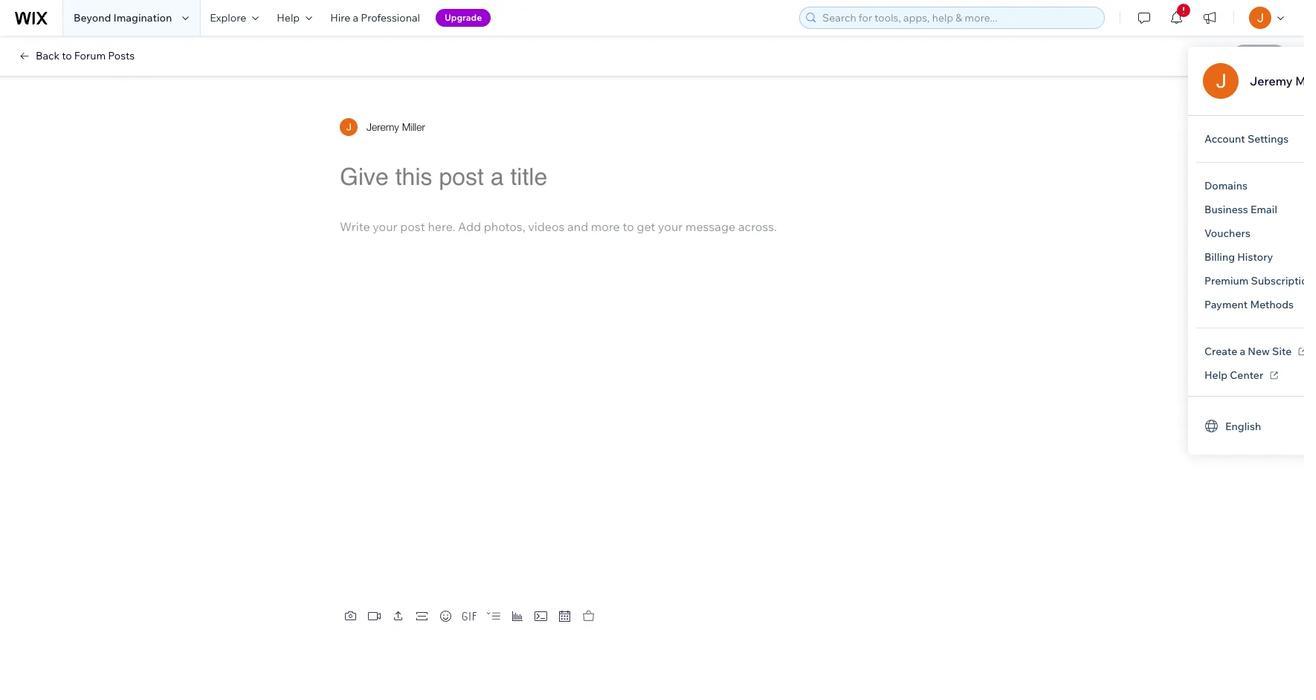 Task type: describe. For each thing, give the bounding box(es) containing it.
vouchers
[[1205, 227, 1251, 240]]

payment
[[1205, 298, 1248, 312]]

help center link
[[1193, 364, 1289, 388]]

site
[[1273, 345, 1292, 359]]

premium
[[1205, 274, 1249, 288]]

english link
[[1193, 415, 1274, 438]]

account
[[1205, 132, 1246, 146]]

hire a professional
[[330, 11, 420, 25]]

jeremy m
[[1250, 74, 1305, 89]]

Search for tools, apps, help & more... field
[[818, 7, 1100, 28]]

to
[[62, 49, 72, 62]]

billing history link
[[1193, 245, 1286, 269]]

upgrade
[[445, 12, 482, 23]]

upgrade button
[[436, 9, 491, 27]]

email
[[1251, 203, 1278, 216]]

vouchers link
[[1193, 222, 1263, 245]]

miller
[[402, 120, 425, 133]]

posts
[[108, 49, 135, 62]]

domains
[[1205, 179, 1248, 193]]

premium subscriptio
[[1205, 274, 1305, 288]]

business email
[[1205, 203, 1278, 216]]

billing
[[1205, 251, 1236, 264]]

center
[[1230, 369, 1264, 382]]

history
[[1238, 251, 1274, 264]]

back
[[36, 49, 60, 62]]

help for help
[[277, 11, 300, 25]]

jeremy miller
[[367, 120, 425, 133]]

payment methods
[[1205, 298, 1294, 312]]

business email link
[[1193, 198, 1290, 222]]

help button
[[268, 0, 321, 36]]

professional
[[361, 11, 420, 25]]

beyond imagination
[[74, 11, 172, 25]]



Task type: vqa. For each thing, say whether or not it's contained in the screenshot.
Quotes Add inspiring famous quotes to your website
no



Task type: locate. For each thing, give the bounding box(es) containing it.
1 horizontal spatial jeremy
[[1250, 74, 1293, 89]]

forum
[[74, 49, 106, 62]]

payment methods link
[[1193, 293, 1305, 317]]

a for hire
[[353, 11, 359, 25]]

a
[[353, 11, 359, 25], [1240, 345, 1246, 359]]

help inside button
[[277, 11, 300, 25]]

business
[[1205, 203, 1249, 216]]

0 horizontal spatial jeremy
[[367, 120, 399, 133]]

0 horizontal spatial help
[[277, 11, 300, 25]]

help for help center
[[1205, 369, 1228, 382]]

methods
[[1251, 298, 1294, 312]]

hire
[[330, 11, 350, 25]]

a for create
[[1240, 345, 1246, 359]]

0 vertical spatial jeremy
[[1250, 74, 1293, 89]]

back to forum posts button
[[18, 49, 135, 62]]

settings
[[1248, 132, 1289, 146]]

new
[[1248, 345, 1270, 359]]

Give this post a title text field
[[340, 163, 936, 191]]

jeremy left m
[[1250, 74, 1293, 89]]

account settings link
[[1193, 127, 1301, 151]]

help
[[277, 11, 300, 25], [1205, 369, 1228, 382]]

1 vertical spatial jeremy
[[367, 120, 399, 133]]

a left new
[[1240, 345, 1246, 359]]

jeremy for jeremy miller
[[367, 120, 399, 133]]

create a new site link
[[1193, 340, 1305, 364]]

1 vertical spatial help
[[1205, 369, 1228, 382]]

1 horizontal spatial a
[[1240, 345, 1246, 359]]

jeremy for jeremy m
[[1250, 74, 1293, 89]]

0 horizontal spatial a
[[353, 11, 359, 25]]

imagination
[[113, 11, 172, 25]]

jeremy left miller
[[367, 120, 399, 133]]

account settings
[[1205, 132, 1289, 146]]

explore
[[210, 11, 246, 25]]

0 vertical spatial a
[[353, 11, 359, 25]]

english
[[1226, 420, 1262, 433]]

create a new site
[[1205, 345, 1292, 359]]

domains link
[[1193, 174, 1260, 198]]

billing history
[[1205, 251, 1274, 264]]

m
[[1296, 74, 1305, 89]]

help down create
[[1205, 369, 1228, 382]]

1 horizontal spatial help
[[1205, 369, 1228, 382]]

premium subscriptio link
[[1193, 269, 1305, 293]]

1 vertical spatial a
[[1240, 345, 1246, 359]]

subscriptio
[[1251, 274, 1305, 288]]

a right hire
[[353, 11, 359, 25]]

beyond
[[74, 11, 111, 25]]

hire a professional link
[[321, 0, 429, 36]]

0 vertical spatial help
[[277, 11, 300, 25]]

jeremy
[[1250, 74, 1293, 89], [367, 120, 399, 133]]

back to forum posts
[[36, 49, 135, 62]]

help left hire
[[277, 11, 300, 25]]

help center
[[1205, 369, 1264, 382]]

create
[[1205, 345, 1238, 359]]



